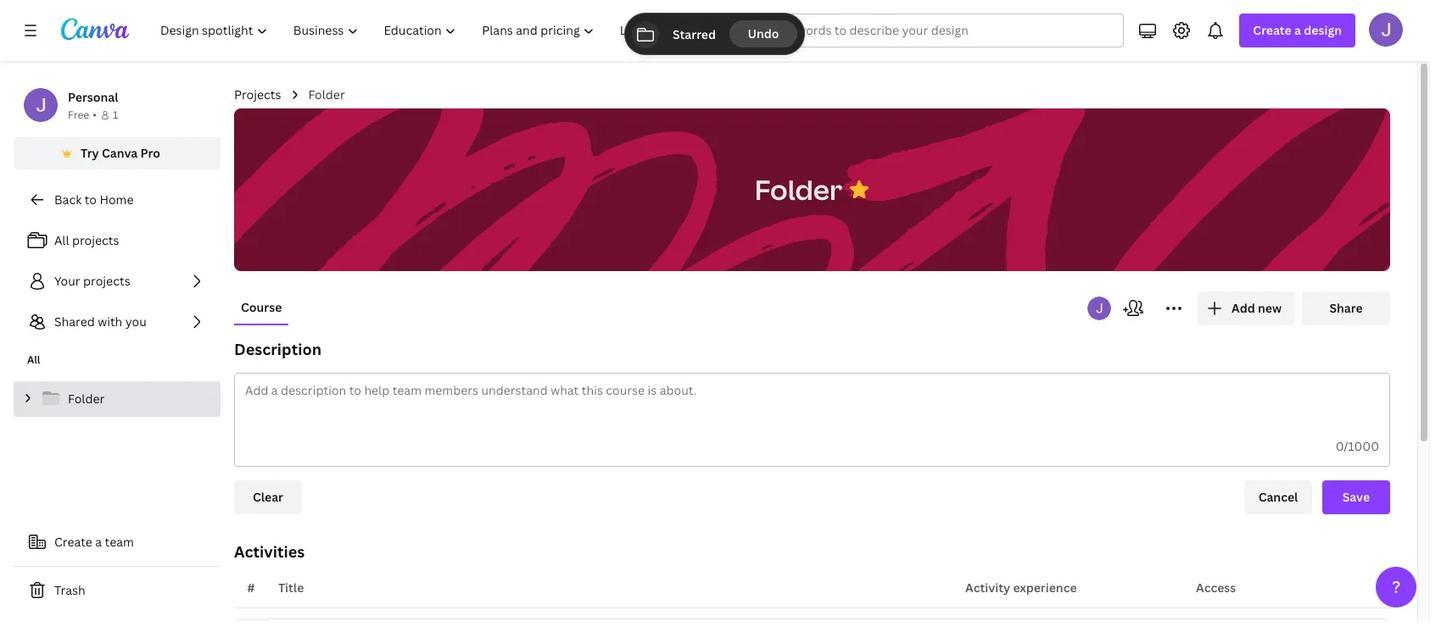 Task type: describe. For each thing, give the bounding box(es) containing it.
back to home link
[[14, 183, 221, 217]]

1 vertical spatial folder link
[[14, 382, 221, 417]]

folder for folder "button"
[[755, 171, 842, 207]]

create a team button
[[14, 526, 221, 560]]

free •
[[68, 108, 97, 122]]

new
[[1258, 300, 1282, 316]]

access
[[1196, 580, 1236, 596]]

canva
[[102, 145, 138, 161]]

1000
[[1348, 439, 1379, 455]]

1 horizontal spatial folder link
[[308, 86, 345, 104]]

add new button
[[1198, 292, 1295, 326]]

to
[[84, 192, 97, 208]]

try canva pro button
[[14, 137, 221, 170]]

back
[[54, 192, 82, 208]]

your projects
[[54, 273, 130, 289]]

0
[[1336, 439, 1344, 455]]

free
[[68, 108, 89, 122]]

shared with you
[[54, 314, 147, 330]]

top level navigation element
[[149, 14, 681, 47]]

try
[[81, 145, 99, 161]]

all for all
[[27, 353, 40, 367]]

personal
[[68, 89, 118, 105]]

with
[[98, 314, 122, 330]]

title
[[278, 580, 304, 596]]

1
[[113, 108, 118, 122]]

team
[[105, 534, 134, 550]]

projects link
[[234, 86, 281, 104]]

add new
[[1232, 300, 1282, 316]]

clear button
[[234, 481, 302, 515]]

course
[[241, 299, 282, 316]]

create a design button
[[1239, 14, 1355, 47]]

trash link
[[14, 574, 221, 608]]

cancel
[[1258, 489, 1298, 506]]

trash
[[54, 583, 85, 599]]

create a design
[[1253, 22, 1342, 38]]

shared
[[54, 314, 95, 330]]

0 out of 1,000 characters used element
[[1336, 439, 1379, 455]]

all projects
[[54, 232, 119, 249]]

0 / 1000
[[1336, 439, 1379, 455]]

all projects link
[[14, 224, 221, 258]]



Task type: vqa. For each thing, say whether or not it's contained in the screenshot.
#
yes



Task type: locate. For each thing, give the bounding box(es) containing it.
description
[[234, 339, 321, 360]]

all for all projects
[[54, 232, 69, 249]]

share button
[[1302, 292, 1390, 326]]

1 horizontal spatial all
[[54, 232, 69, 249]]

a for team
[[95, 534, 102, 550]]

0 vertical spatial folder link
[[308, 86, 345, 104]]

create left design
[[1253, 22, 1292, 38]]

projects right your
[[83, 273, 130, 289]]

cancel button
[[1244, 481, 1312, 515]]

2 horizontal spatial folder
[[755, 171, 842, 207]]

a left team
[[95, 534, 102, 550]]

shared with you link
[[14, 305, 221, 339]]

•
[[93, 108, 97, 122]]

1 vertical spatial projects
[[83, 273, 130, 289]]

folder link
[[308, 86, 345, 104], [14, 382, 221, 417]]

a
[[1294, 22, 1301, 38], [95, 534, 102, 550]]

starred
[[673, 26, 716, 42]]

status containing undo
[[625, 14, 805, 54]]

0 horizontal spatial folder
[[68, 391, 105, 407]]

your projects link
[[14, 265, 221, 299]]

activities
[[234, 542, 305, 562]]

Search search field
[[756, 14, 1090, 47]]

back to home
[[54, 192, 134, 208]]

projects
[[72, 232, 119, 249], [83, 273, 130, 289]]

0 horizontal spatial folder link
[[14, 382, 221, 417]]

list
[[14, 224, 221, 339]]

a for design
[[1294, 22, 1301, 38]]

1 vertical spatial all
[[27, 353, 40, 367]]

None search field
[[722, 14, 1124, 47]]

home
[[100, 192, 134, 208]]

projects
[[234, 87, 281, 103]]

0 vertical spatial projects
[[72, 232, 119, 249]]

undo button
[[730, 20, 798, 47]]

folder
[[308, 87, 345, 103], [755, 171, 842, 207], [68, 391, 105, 407]]

all
[[54, 232, 69, 249], [27, 353, 40, 367]]

list containing all projects
[[14, 224, 221, 339]]

Add a description to help team members understand what this course is about. text field
[[235, 374, 1389, 427]]

a inside button
[[95, 534, 102, 550]]

0 vertical spatial all
[[54, 232, 69, 249]]

activity experience
[[965, 580, 1077, 596]]

pro
[[140, 145, 160, 161]]

try canva pro
[[81, 145, 160, 161]]

jacob simon image
[[1369, 13, 1403, 47]]

folder inside "button"
[[755, 171, 842, 207]]

status
[[625, 14, 805, 54]]

0 horizontal spatial all
[[27, 353, 40, 367]]

0 horizontal spatial a
[[95, 534, 102, 550]]

2 vertical spatial folder
[[68, 391, 105, 407]]

a inside dropdown button
[[1294, 22, 1301, 38]]

0 vertical spatial a
[[1294, 22, 1301, 38]]

create left team
[[54, 534, 92, 550]]

course button
[[234, 292, 289, 324]]

1 horizontal spatial a
[[1294, 22, 1301, 38]]

1 horizontal spatial create
[[1253, 22, 1292, 38]]

/
[[1344, 439, 1348, 455]]

activity
[[965, 580, 1010, 596]]

create inside dropdown button
[[1253, 22, 1292, 38]]

create
[[1253, 22, 1292, 38], [54, 534, 92, 550]]

1 horizontal spatial folder
[[308, 87, 345, 103]]

folder link down shared with you link
[[14, 382, 221, 417]]

folder button
[[746, 163, 851, 217]]

projects for your projects
[[83, 273, 130, 289]]

a left design
[[1294, 22, 1301, 38]]

create for create a design
[[1253, 22, 1292, 38]]

projects for all projects
[[72, 232, 119, 249]]

0 horizontal spatial create
[[54, 534, 92, 550]]

experience
[[1013, 580, 1077, 596]]

1 vertical spatial a
[[95, 534, 102, 550]]

design
[[1304, 22, 1342, 38]]

clear
[[253, 489, 283, 506]]

1 vertical spatial create
[[54, 534, 92, 550]]

create inside button
[[54, 534, 92, 550]]

add
[[1232, 300, 1255, 316]]

undo
[[748, 25, 780, 42]]

save
[[1342, 489, 1370, 506]]

folder link right projects link
[[308, 86, 345, 104]]

create a team
[[54, 534, 134, 550]]

projects down back to home
[[72, 232, 119, 249]]

0 vertical spatial create
[[1253, 22, 1292, 38]]

1 vertical spatial folder
[[755, 171, 842, 207]]

you
[[125, 314, 147, 330]]

save button
[[1322, 481, 1390, 515]]

share
[[1329, 300, 1363, 316]]

#
[[247, 580, 255, 596]]

0 vertical spatial folder
[[308, 87, 345, 103]]

create for create a team
[[54, 534, 92, 550]]

folder for rightmost the folder link
[[308, 87, 345, 103]]

your
[[54, 273, 80, 289]]



